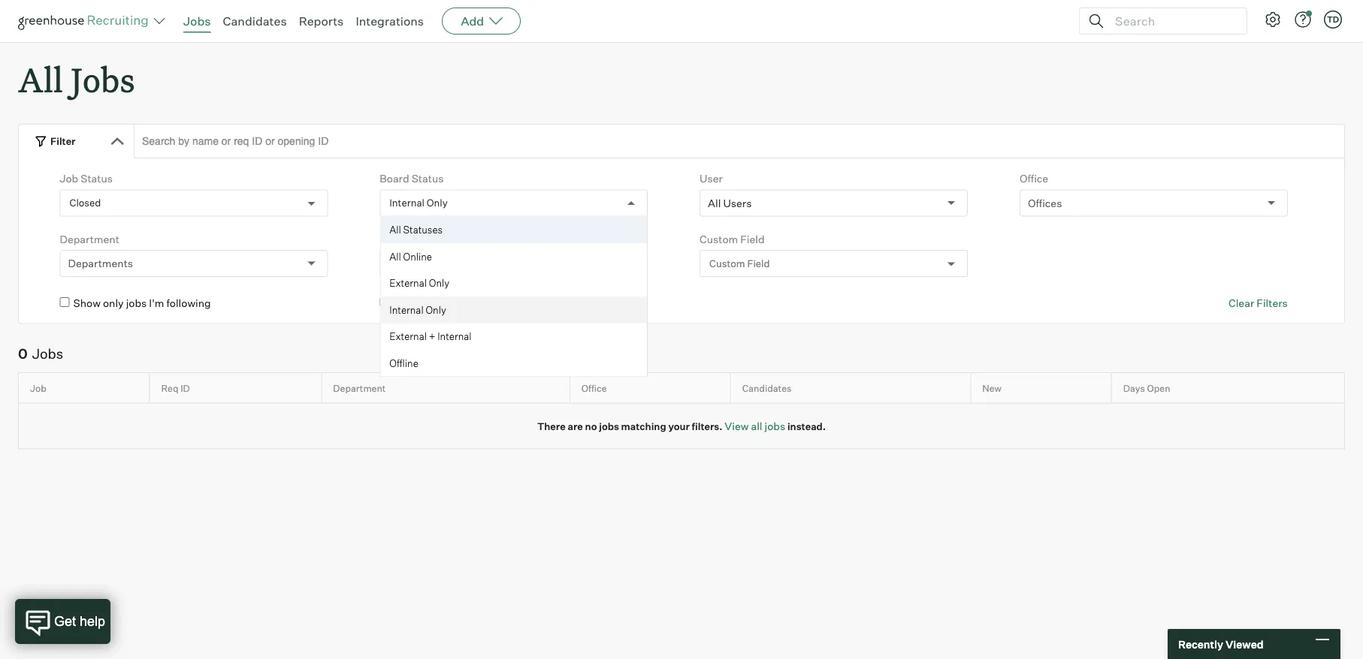 Task type: vqa. For each thing, say whether or not it's contained in the screenshot.
Designer (50) Interviews to schedule for Onsite 'to'
no



Task type: describe. For each thing, give the bounding box(es) containing it.
1 vertical spatial only
[[429, 277, 449, 289]]

no
[[585, 421, 597, 433]]

1 vertical spatial department
[[333, 383, 386, 394]]

there are no jobs matching your filters. view all jobs instead.
[[537, 420, 826, 433]]

1 vertical spatial internal
[[389, 304, 424, 316]]

integrations link
[[356, 14, 424, 29]]

filter
[[50, 135, 76, 147]]

only for template
[[423, 297, 444, 310]]

filters.
[[692, 421, 723, 433]]

status for board status
[[412, 172, 444, 185]]

offline
[[389, 357, 418, 370]]

show for show only template jobs
[[393, 297, 421, 310]]

1 vertical spatial custom field
[[709, 258, 770, 270]]

req id
[[161, 383, 190, 394]]

1 horizontal spatial candidates
[[742, 383, 792, 394]]

online
[[403, 251, 432, 263]]

2 internal only from the top
[[389, 304, 446, 316]]

req
[[161, 383, 179, 394]]

2 vertical spatial internal
[[438, 331, 472, 343]]

user
[[700, 172, 723, 185]]

days
[[1123, 383, 1145, 394]]

template
[[446, 297, 490, 310]]

td button
[[1321, 8, 1345, 32]]

job status
[[60, 172, 113, 185]]

candidates link
[[223, 14, 287, 29]]

0 horizontal spatial department
[[60, 233, 119, 246]]

0 vertical spatial internal
[[389, 197, 425, 209]]

1 vertical spatial office
[[582, 383, 607, 394]]

are
[[568, 421, 583, 433]]

0 vertical spatial office
[[1020, 172, 1048, 185]]

job for job status
[[60, 172, 78, 185]]

2 vertical spatial only
[[426, 304, 446, 316]]

role
[[380, 233, 402, 246]]

jobs right template
[[492, 297, 513, 310]]

all jobs
[[18, 57, 135, 101]]

filters
[[1257, 297, 1288, 310]]

all users
[[708, 197, 752, 210]]

add
[[461, 14, 484, 29]]

offices
[[1028, 197, 1062, 210]]

id
[[181, 383, 190, 394]]

jobs link
[[183, 14, 211, 29]]

external for external + internal
[[389, 331, 427, 343]]

integrations
[[356, 14, 424, 29]]

viewed
[[1226, 638, 1264, 651]]

jobs for 0 jobs
[[32, 346, 63, 363]]

board
[[380, 172, 409, 185]]

all for all users
[[708, 197, 721, 210]]

show for show only jobs i'm following
[[73, 297, 101, 310]]

0 vertical spatial jobs
[[183, 14, 211, 29]]

add button
[[442, 8, 521, 35]]

following
[[166, 297, 211, 310]]



Task type: locate. For each thing, give the bounding box(es) containing it.
0 vertical spatial field
[[740, 233, 765, 246]]

status
[[81, 172, 113, 185], [412, 172, 444, 185]]

1 horizontal spatial office
[[1020, 172, 1048, 185]]

all
[[751, 420, 762, 433]]

job for job
[[30, 383, 46, 394]]

department
[[60, 233, 119, 246], [333, 383, 386, 394]]

0 vertical spatial external
[[389, 277, 427, 289]]

1 horizontal spatial jobs
[[71, 57, 135, 101]]

internal only down external only
[[389, 304, 446, 316]]

all
[[18, 57, 63, 101], [708, 197, 721, 210], [389, 224, 401, 236], [389, 251, 401, 263]]

1 external from the top
[[389, 277, 427, 289]]

0 vertical spatial custom
[[700, 233, 738, 246]]

board status
[[380, 172, 444, 185]]

office
[[1020, 172, 1048, 185], [582, 383, 607, 394]]

i'm
[[149, 297, 164, 310]]

1 vertical spatial job
[[30, 383, 46, 394]]

2 show from the left
[[393, 297, 421, 310]]

1 vertical spatial jobs
[[71, 57, 135, 101]]

external
[[389, 277, 427, 289], [389, 331, 427, 343]]

all users option
[[708, 197, 752, 210]]

all down role
[[389, 251, 401, 263]]

internal down board status
[[389, 197, 425, 209]]

Show only template jobs checkbox
[[380, 298, 389, 308]]

there
[[537, 421, 566, 433]]

recently viewed
[[1178, 638, 1264, 651]]

all statuses
[[389, 224, 443, 236]]

1 horizontal spatial status
[[412, 172, 444, 185]]

Search by name or req ID or opening ID text field
[[134, 124, 1345, 159]]

0 horizontal spatial jobs
[[32, 346, 63, 363]]

all for all statuses
[[389, 224, 401, 236]]

internal
[[389, 197, 425, 209], [389, 304, 424, 316], [438, 331, 472, 343]]

0 jobs
[[18, 346, 63, 363]]

1 horizontal spatial department
[[333, 383, 386, 394]]

view all jobs link
[[725, 420, 785, 433]]

show right show only template jobs option
[[393, 297, 421, 310]]

jobs for all jobs
[[71, 57, 135, 101]]

office up no
[[582, 383, 607, 394]]

configure image
[[1264, 11, 1282, 29]]

jobs left i'm
[[126, 297, 147, 310]]

custom down all users
[[709, 258, 745, 270]]

1 vertical spatial candidates
[[742, 383, 792, 394]]

+
[[429, 331, 435, 343]]

only up show only template jobs
[[429, 277, 449, 289]]

Show only jobs I'm following checkbox
[[60, 298, 69, 308]]

all for all online
[[389, 251, 401, 263]]

2 horizontal spatial jobs
[[183, 14, 211, 29]]

instead.
[[787, 421, 826, 433]]

0 vertical spatial candidates
[[223, 14, 287, 29]]

clear
[[1229, 297, 1254, 310]]

job
[[60, 172, 78, 185], [30, 383, 46, 394]]

new
[[982, 383, 1002, 394]]

view
[[725, 420, 749, 433]]

jobs right no
[[599, 421, 619, 433]]

status up closed
[[81, 172, 113, 185]]

job down 0 jobs
[[30, 383, 46, 394]]

internal only
[[389, 197, 448, 209], [389, 304, 446, 316]]

only down departments
[[103, 297, 124, 310]]

0 horizontal spatial show
[[73, 297, 101, 310]]

departments
[[68, 257, 133, 270]]

internal down external only
[[389, 304, 424, 316]]

open
[[1147, 383, 1171, 394]]

users
[[723, 197, 752, 210]]

job up closed
[[60, 172, 78, 185]]

0 horizontal spatial job
[[30, 383, 46, 394]]

custom
[[700, 233, 738, 246], [709, 258, 745, 270]]

2 only from the left
[[423, 297, 444, 310]]

all left the statuses
[[389, 224, 401, 236]]

0
[[18, 346, 28, 363]]

1 vertical spatial external
[[389, 331, 427, 343]]

1 vertical spatial field
[[747, 258, 770, 270]]

jobs right 'all'
[[765, 420, 785, 433]]

external left +
[[389, 331, 427, 343]]

all for all jobs
[[18, 57, 63, 101]]

only up the statuses
[[427, 197, 448, 209]]

2 external from the top
[[389, 331, 427, 343]]

1 only from the left
[[103, 297, 124, 310]]

status right board
[[412, 172, 444, 185]]

1 show from the left
[[73, 297, 101, 310]]

only for jobs
[[103, 297, 124, 310]]

only down external only
[[423, 297, 444, 310]]

candidates
[[223, 14, 287, 29], [742, 383, 792, 394]]

all online
[[389, 251, 432, 263]]

custom field
[[700, 233, 765, 246], [709, 258, 770, 270]]

0 horizontal spatial office
[[582, 383, 607, 394]]

2 status from the left
[[412, 172, 444, 185]]

your
[[668, 421, 690, 433]]

external down all online
[[389, 277, 427, 289]]

reports link
[[299, 14, 344, 29]]

only
[[427, 197, 448, 209], [429, 277, 449, 289], [426, 304, 446, 316]]

jobs down greenhouse recruiting image
[[71, 57, 135, 101]]

1 internal only from the top
[[389, 197, 448, 209]]

1 status from the left
[[81, 172, 113, 185]]

show only jobs i'm following
[[73, 297, 211, 310]]

external + internal
[[389, 331, 472, 343]]

jobs inside there are no jobs matching your filters. view all jobs instead.
[[599, 421, 619, 433]]

custom down "all users" option
[[700, 233, 738, 246]]

show
[[73, 297, 101, 310], [393, 297, 421, 310]]

Search text field
[[1111, 10, 1233, 32]]

0 vertical spatial custom field
[[700, 233, 765, 246]]

candidates right jobs link
[[223, 14, 287, 29]]

internal only down board status
[[389, 197, 448, 209]]

all up filter
[[18, 57, 63, 101]]

td
[[1327, 14, 1339, 24]]

custom field down users
[[709, 258, 770, 270]]

clear filters
[[1229, 297, 1288, 310]]

0 vertical spatial internal only
[[389, 197, 448, 209]]

1 horizontal spatial show
[[393, 297, 421, 310]]

clear filters link
[[1229, 296, 1288, 311]]

show only template jobs
[[393, 297, 513, 310]]

jobs
[[126, 297, 147, 310], [492, 297, 513, 310], [765, 420, 785, 433], [599, 421, 619, 433]]

1 horizontal spatial job
[[60, 172, 78, 185]]

only
[[103, 297, 124, 310], [423, 297, 444, 310]]

1 vertical spatial internal only
[[389, 304, 446, 316]]

internal right +
[[438, 331, 472, 343]]

jobs left candidates link
[[183, 14, 211, 29]]

0 vertical spatial only
[[427, 197, 448, 209]]

show right show only jobs i'm following option
[[73, 297, 101, 310]]

0 vertical spatial department
[[60, 233, 119, 246]]

recently
[[1178, 638, 1223, 651]]

closed
[[69, 197, 101, 209]]

external only
[[389, 277, 449, 289]]

days open
[[1123, 383, 1171, 394]]

field
[[740, 233, 765, 246], [747, 258, 770, 270]]

all left users
[[708, 197, 721, 210]]

greenhouse recruiting image
[[18, 12, 153, 30]]

matching
[[621, 421, 666, 433]]

0 horizontal spatial candidates
[[223, 14, 287, 29]]

jobs right 0
[[32, 346, 63, 363]]

0 horizontal spatial status
[[81, 172, 113, 185]]

2 vertical spatial jobs
[[32, 346, 63, 363]]

jobs
[[183, 14, 211, 29], [71, 57, 135, 101], [32, 346, 63, 363]]

td button
[[1324, 11, 1342, 29]]

1 vertical spatial custom
[[709, 258, 745, 270]]

candidates up 'all'
[[742, 383, 792, 394]]

0 vertical spatial job
[[60, 172, 78, 185]]

1 horizontal spatial only
[[423, 297, 444, 310]]

0 horizontal spatial only
[[103, 297, 124, 310]]

only up +
[[426, 304, 446, 316]]

statuses
[[403, 224, 443, 236]]

office up offices
[[1020, 172, 1048, 185]]

status for job status
[[81, 172, 113, 185]]

reports
[[299, 14, 344, 29]]

external for external only
[[389, 277, 427, 289]]

custom field down "all users" option
[[700, 233, 765, 246]]



